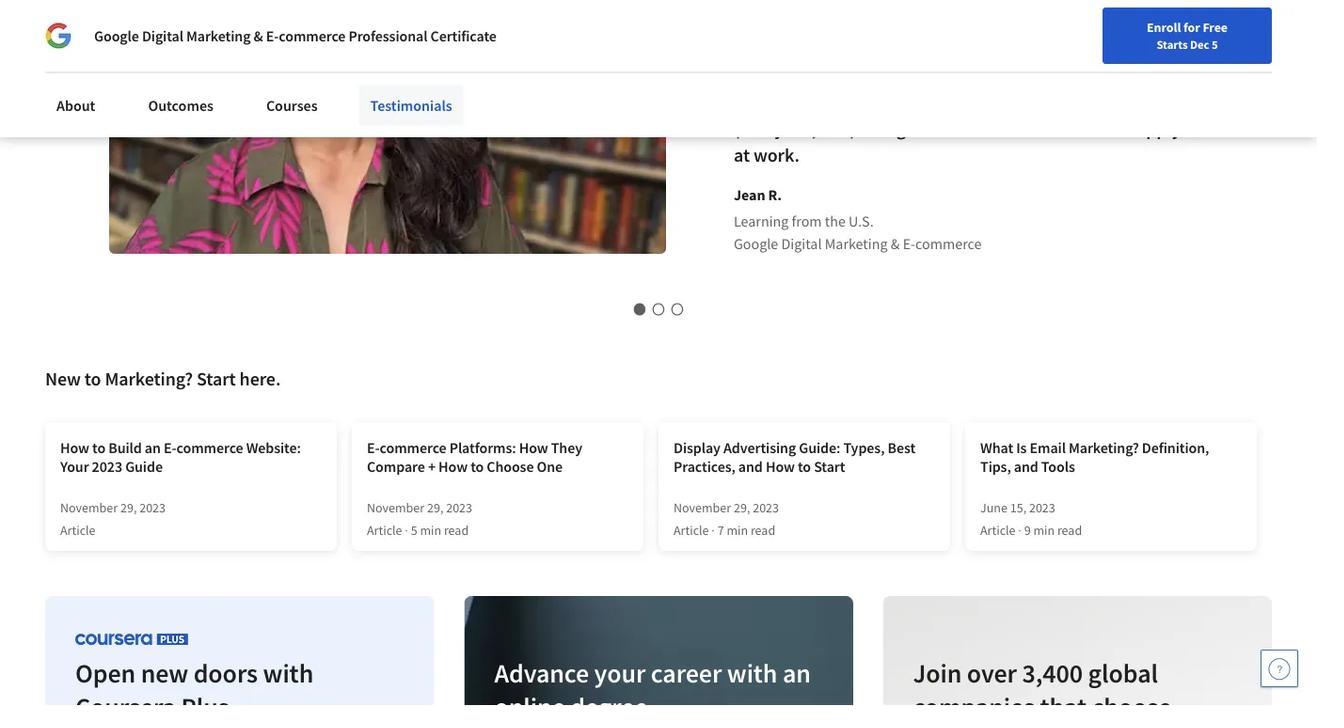 Task type: vqa. For each thing, say whether or not it's contained in the screenshot.
the middle PROFESSOR
no



Task type: describe. For each thing, give the bounding box(es) containing it.
join
[[914, 658, 963, 691]]

new to marketing? start here.
[[45, 368, 281, 392]]

email
[[1030, 439, 1066, 458]]

3,400
[[1023, 658, 1084, 691]]

google image
[[45, 23, 72, 49]]

0 vertical spatial marketing?
[[105, 368, 193, 392]]

0 vertical spatial marketing
[[186, 26, 251, 45]]

one
[[537, 458, 563, 477]]

coursera image
[[23, 15, 142, 45]]

min for practices,
[[727, 523, 748, 540]]

about
[[56, 96, 95, 115]]

from
[[792, 212, 822, 231]]

article for display advertising guide: types, best practices, and how to start
[[674, 523, 709, 540]]

2023 for e-commerce platforms: how they compare + how to choose one
[[446, 500, 473, 517]]

go to previous testimonial image
[[35, 74, 78, 119]]

to inside e-commerce platforms: how they compare + how to choose one
[[471, 458, 484, 477]]

degree
[[571, 692, 648, 707]]

an inside how to build an e-commerce website: your 2023 guide
[[145, 439, 161, 458]]

u.s.
[[849, 212, 874, 231]]

read for start
[[751, 523, 776, 540]]

how inside display advertising guide: types, best practices, and how to start
[[766, 458, 795, 477]]

open new doors with coursera plus
[[75, 658, 314, 707]]

e- inside the jean r. learning from the u.s. google digital marketing & e-commerce
[[903, 235, 916, 254]]

an inside advance your career with an online degree
[[783, 658, 811, 691]]

2023 inside how to build an e-commerce website: your 2023 guide
[[92, 458, 122, 477]]

display
[[674, 439, 721, 458]]

june 15, 2023 article · 9 min read
[[981, 500, 1083, 540]]

testimonials link
[[359, 85, 464, 126]]

& inside the jean r. learning from the u.s. google digital marketing & e-commerce
[[891, 235, 900, 254]]

guide:
[[799, 439, 841, 458]]

advance your career with an online degree
[[495, 658, 811, 707]]

tips,
[[981, 458, 1012, 477]]

min for compare
[[420, 523, 442, 540]]

types,
[[844, 439, 885, 458]]

to inside display advertising guide: types, best practices, and how to start
[[798, 458, 812, 477]]

e- inside e-commerce platforms: how they compare + how to choose one
[[367, 439, 380, 458]]

practices,
[[674, 458, 736, 477]]

29, for practices,
[[734, 500, 751, 517]]

doors
[[194, 658, 258, 691]]

and for tools
[[1015, 458, 1039, 477]]

e-commerce platforms: how they compare + how to choose one
[[367, 439, 583, 477]]

november 29, 2023 article
[[60, 500, 166, 540]]

digital inside the jean r. learning from the u.s. google digital marketing & e-commerce
[[782, 235, 822, 254]]

e- inside how to build an e-commerce website: your 2023 guide
[[164, 439, 177, 458]]

how right +
[[439, 458, 468, 477]]

your
[[60, 458, 89, 477]]

here.
[[240, 368, 281, 392]]

google digital marketing & e-commerce professional certificate
[[94, 26, 497, 45]]

enroll
[[1148, 19, 1182, 36]]

· for practices,
[[712, 523, 715, 540]]

article for how to build an e-commerce website: your 2023 guide
[[60, 523, 96, 540]]

r.
[[769, 186, 782, 205]]

global
[[1089, 658, 1159, 691]]

november 29, 2023 article · 7 min read
[[674, 500, 779, 540]]

advertising
[[724, 439, 797, 458]]

certificate
[[431, 26, 497, 45]]

advance
[[495, 658, 589, 691]]

and for how
[[739, 458, 763, 477]]

9
[[1025, 523, 1031, 540]]

courses link
[[255, 85, 329, 126]]

enroll for free starts dec 5
[[1148, 19, 1228, 52]]

· for compare
[[405, 523, 408, 540]]

definition,
[[1143, 439, 1210, 458]]

for
[[1184, 19, 1201, 36]]

outcomes link
[[137, 85, 225, 126]]



Task type: locate. For each thing, give the bounding box(es) containing it.
commerce inside how to build an e-commerce website: your 2023 guide
[[177, 439, 243, 458]]

with
[[263, 658, 314, 691], [727, 658, 778, 691]]

3 min from the left
[[1034, 523, 1055, 540]]

november
[[60, 500, 118, 517], [367, 500, 425, 517], [674, 500, 732, 517]]

2023 down display advertising guide: types, best practices, and how to start
[[753, 500, 779, 517]]

2 29, from the left
[[427, 500, 444, 517]]

marketing?
[[105, 368, 193, 392], [1069, 439, 1140, 458]]

2023 right your
[[92, 458, 122, 477]]

· left 7
[[712, 523, 715, 540]]

tools
[[1042, 458, 1076, 477]]

how inside how to build an e-commerce website: your 2023 guide
[[60, 439, 89, 458]]

read down e-commerce platforms: how they compare + how to choose one
[[444, 523, 469, 540]]

how to build an e-commerce website: your 2023 guide
[[60, 439, 301, 477]]

1 horizontal spatial 5
[[1212, 37, 1219, 52]]

is
[[1017, 439, 1027, 458]]

3 read from the left
[[1058, 523, 1083, 540]]

2023 right 15,
[[1030, 500, 1056, 517]]

plus
[[181, 692, 229, 707]]

0 vertical spatial 5
[[1212, 37, 1219, 52]]

to right "advertising"
[[798, 458, 812, 477]]

min right 7
[[727, 523, 748, 540]]

start right "advertising"
[[814, 458, 846, 477]]

help center image
[[1269, 658, 1292, 681]]

29,
[[120, 500, 137, 517], [427, 500, 444, 517], [734, 500, 751, 517]]

learning
[[734, 212, 789, 231]]

1 horizontal spatial 29,
[[427, 500, 444, 517]]

min down +
[[420, 523, 442, 540]]

2 horizontal spatial read
[[1058, 523, 1083, 540]]

article for what is email marketing? definition, tips, and tools
[[981, 523, 1016, 540]]

29, down guide
[[120, 500, 137, 517]]

0 horizontal spatial marketing?
[[105, 368, 193, 392]]

platforms:
[[450, 439, 516, 458]]

professional
[[349, 26, 428, 45]]

None search field
[[268, 12, 541, 49]]

commerce inside e-commerce platforms: how they compare + how to choose one
[[380, 439, 447, 458]]

article down compare
[[367, 523, 402, 540]]

1 horizontal spatial start
[[814, 458, 846, 477]]

1 horizontal spatial marketing?
[[1069, 439, 1140, 458]]

november inside november 29, 2023 article · 7 min read
[[674, 500, 732, 517]]

with inside open new doors with coursera plus
[[263, 658, 314, 691]]

0 vertical spatial google
[[94, 26, 139, 45]]

article inside june 15, 2023 article · 9 min read
[[981, 523, 1016, 540]]

1 vertical spatial digital
[[782, 235, 822, 254]]

november down compare
[[367, 500, 425, 517]]

website:
[[246, 439, 301, 458]]

0 vertical spatial an
[[145, 439, 161, 458]]

1 horizontal spatial ·
[[712, 523, 715, 540]]

2 · from the left
[[712, 523, 715, 540]]

new
[[141, 658, 188, 691]]

2023 for how to build an e-commerce website: your 2023 guide
[[139, 500, 166, 517]]

&
[[254, 26, 263, 45], [891, 235, 900, 254]]

start inside display advertising guide: types, best practices, and how to start
[[814, 458, 846, 477]]

1 vertical spatial an
[[783, 658, 811, 691]]

5
[[1212, 37, 1219, 52], [411, 523, 418, 540]]

to inside how to build an e-commerce website: your 2023 guide
[[92, 439, 106, 458]]

3 november from the left
[[674, 500, 732, 517]]

build
[[109, 439, 142, 458]]

career
[[651, 658, 722, 691]]

google down the "learning"
[[734, 235, 779, 254]]

1 horizontal spatial &
[[891, 235, 900, 254]]

0 horizontal spatial an
[[145, 439, 161, 458]]

0 vertical spatial start
[[197, 368, 236, 392]]

1 with from the left
[[263, 658, 314, 691]]

join over 3,400 global companies that choos
[[914, 658, 1172, 707]]

0 horizontal spatial ·
[[405, 523, 408, 540]]

online
[[495, 692, 565, 707]]

·
[[405, 523, 408, 540], [712, 523, 715, 540], [1019, 523, 1022, 540]]

1 horizontal spatial an
[[783, 658, 811, 691]]

1 article from the left
[[60, 523, 96, 540]]

how left the they
[[519, 439, 548, 458]]

new
[[45, 368, 81, 392]]

2023 inside june 15, 2023 article · 9 min read
[[1030, 500, 1056, 517]]

november inside the november 29, 2023 article · 5 min read
[[367, 500, 425, 517]]

min inside june 15, 2023 article · 9 min read
[[1034, 523, 1055, 540]]

+
[[428, 458, 436, 477]]

with right doors
[[263, 658, 314, 691]]

and inside what is email marketing? definition, tips, and tools
[[1015, 458, 1039, 477]]

google right google icon
[[94, 26, 139, 45]]

with for doors
[[263, 658, 314, 691]]

4 article from the left
[[981, 523, 1016, 540]]

0 horizontal spatial &
[[254, 26, 263, 45]]

1 horizontal spatial read
[[751, 523, 776, 540]]

read for choose
[[444, 523, 469, 540]]

1 vertical spatial marketing?
[[1069, 439, 1140, 458]]

1 29, from the left
[[120, 500, 137, 517]]

with for career
[[727, 658, 778, 691]]

1 horizontal spatial marketing
[[825, 235, 888, 254]]

min inside the november 29, 2023 article · 5 min read
[[420, 523, 442, 540]]

marketing inside the jean r. learning from the u.s. google digital marketing & e-commerce
[[825, 235, 888, 254]]

5 inside the november 29, 2023 article · 5 min read
[[411, 523, 418, 540]]

5 down compare
[[411, 523, 418, 540]]

november for e-commerce platforms: how they compare + how to choose one
[[367, 500, 425, 517]]

0 horizontal spatial min
[[420, 523, 442, 540]]

· down compare
[[405, 523, 408, 540]]

november for display advertising guide: types, best practices, and how to start
[[674, 500, 732, 517]]

0 horizontal spatial november
[[60, 500, 118, 517]]

companies
[[914, 692, 1036, 707]]

display advertising guide: types, best practices, and how to start
[[674, 439, 916, 477]]

1 and from the left
[[739, 458, 763, 477]]

2023 for what is email marketing? definition, tips, and tools
[[1030, 500, 1056, 517]]

1 vertical spatial marketing
[[825, 235, 888, 254]]

marketing down the u.s.
[[825, 235, 888, 254]]

5 for ·
[[411, 523, 418, 540]]

0 horizontal spatial digital
[[142, 26, 183, 45]]

google inside the jean r. learning from the u.s. google digital marketing & e-commerce
[[734, 235, 779, 254]]

2 read from the left
[[751, 523, 776, 540]]

read right 9
[[1058, 523, 1083, 540]]

an
[[145, 439, 161, 458], [783, 658, 811, 691]]

min right 9
[[1034, 523, 1055, 540]]

0 horizontal spatial 5
[[411, 523, 418, 540]]

1 min from the left
[[420, 523, 442, 540]]

5 for dec
[[1212, 37, 1219, 52]]

start
[[197, 368, 236, 392], [814, 458, 846, 477]]

· for tips,
[[1019, 523, 1022, 540]]

0 horizontal spatial with
[[263, 658, 314, 691]]

article inside november 29, 2023 article · 7 min read
[[674, 523, 709, 540]]

3 29, from the left
[[734, 500, 751, 517]]

marketing? inside what is email marketing? definition, tips, and tools
[[1069, 439, 1140, 458]]

marketing up outcomes link
[[186, 26, 251, 45]]

compare
[[367, 458, 425, 477]]

0 vertical spatial digital
[[142, 26, 183, 45]]

2023
[[92, 458, 122, 477], [139, 500, 166, 517], [446, 500, 473, 517], [753, 500, 779, 517], [1030, 500, 1056, 517]]

· left 9
[[1019, 523, 1022, 540]]

go to previous testimonial image
[[47, 82, 62, 111]]

guide
[[125, 458, 163, 477]]

start left here.
[[197, 368, 236, 392]]

0 horizontal spatial and
[[739, 458, 763, 477]]

0 vertical spatial &
[[254, 26, 263, 45]]

29, down "practices,"
[[734, 500, 751, 517]]

with right career
[[727, 658, 778, 691]]

2023 down guide
[[139, 500, 166, 517]]

your
[[594, 658, 646, 691]]

google
[[94, 26, 139, 45], [734, 235, 779, 254]]

0 horizontal spatial start
[[197, 368, 236, 392]]

read inside november 29, 2023 article · 7 min read
[[751, 523, 776, 540]]

learner jean r usa image
[[109, 0, 666, 255]]

and inside display advertising guide: types, best practices, and how to start
[[739, 458, 763, 477]]

1 horizontal spatial november
[[367, 500, 425, 517]]

2023 down e-commerce platforms: how they compare + how to choose one
[[446, 500, 473, 517]]

november for how to build an e-commerce website: your 2023 guide
[[60, 500, 118, 517]]

june
[[981, 500, 1008, 517]]

e-
[[266, 26, 279, 45], [903, 235, 916, 254], [164, 439, 177, 458], [367, 439, 380, 458]]

1 vertical spatial start
[[814, 458, 846, 477]]

read inside june 15, 2023 article · 9 min read
[[1058, 523, 1083, 540]]

over
[[968, 658, 1018, 691]]

1 november from the left
[[60, 500, 118, 517]]

min inside november 29, 2023 article · 7 min read
[[727, 523, 748, 540]]

1 horizontal spatial digital
[[782, 235, 822, 254]]

read
[[444, 523, 469, 540], [751, 523, 776, 540], [1058, 523, 1083, 540]]

article inside the november 29, 2023 article · 5 min read
[[367, 523, 402, 540]]

2 horizontal spatial ·
[[1019, 523, 1022, 540]]

15,
[[1011, 500, 1027, 517]]

min
[[420, 523, 442, 540], [727, 523, 748, 540], [1034, 523, 1055, 540]]

what
[[981, 439, 1014, 458]]

0 horizontal spatial read
[[444, 523, 469, 540]]

coursera
[[75, 692, 176, 707]]

1 horizontal spatial google
[[734, 235, 779, 254]]

how left build
[[60, 439, 89, 458]]

2 horizontal spatial min
[[1034, 523, 1055, 540]]

1 vertical spatial &
[[891, 235, 900, 254]]

marketing? right email
[[1069, 439, 1140, 458]]

dec
[[1191, 37, 1210, 52]]

what is email marketing? definition, tips, and tools
[[981, 439, 1210, 477]]

5 inside enroll for free starts dec 5
[[1212, 37, 1219, 52]]

0 horizontal spatial 29,
[[120, 500, 137, 517]]

jean r. learning from the u.s. google digital marketing & e-commerce
[[734, 186, 982, 254]]

coursera plus image
[[75, 634, 188, 647]]

· inside november 29, 2023 article · 7 min read
[[712, 523, 715, 540]]

1 read from the left
[[444, 523, 469, 540]]

jean
[[734, 186, 766, 205]]

2023 inside november 29, 2023 article · 7 min read
[[753, 500, 779, 517]]

the
[[825, 212, 846, 231]]

2 article from the left
[[367, 523, 402, 540]]

1 · from the left
[[405, 523, 408, 540]]

· inside the november 29, 2023 article · 5 min read
[[405, 523, 408, 540]]

outcomes
[[148, 96, 214, 115]]

how
[[60, 439, 89, 458], [519, 439, 548, 458], [439, 458, 468, 477], [766, 458, 795, 477]]

november down your
[[60, 500, 118, 517]]

29, down +
[[427, 500, 444, 517]]

0 horizontal spatial google
[[94, 26, 139, 45]]

to
[[85, 368, 101, 392], [92, 439, 106, 458], [471, 458, 484, 477], [798, 458, 812, 477]]

november 29, 2023 article · 5 min read
[[367, 500, 473, 540]]

article down "june"
[[981, 523, 1016, 540]]

2 with from the left
[[727, 658, 778, 691]]

digital down from
[[782, 235, 822, 254]]

29, inside november 29, 2023 article
[[120, 500, 137, 517]]

slides element
[[79, 301, 1239, 320]]

29, inside the november 29, 2023 article · 5 min read
[[427, 500, 444, 517]]

2 min from the left
[[727, 523, 748, 540]]

with inside advance your career with an online degree
[[727, 658, 778, 691]]

· inside june 15, 2023 article · 9 min read
[[1019, 523, 1022, 540]]

read right 7
[[751, 523, 776, 540]]

1 horizontal spatial with
[[727, 658, 778, 691]]

2023 inside november 29, 2023 article
[[139, 500, 166, 517]]

7
[[718, 523, 724, 540]]

2023 for display advertising guide: types, best practices, and how to start
[[753, 500, 779, 517]]

article left 7
[[674, 523, 709, 540]]

to right new
[[85, 368, 101, 392]]

2 horizontal spatial november
[[674, 500, 732, 517]]

read inside the november 29, 2023 article · 5 min read
[[444, 523, 469, 540]]

29, inside november 29, 2023 article · 7 min read
[[734, 500, 751, 517]]

29, for commerce
[[120, 500, 137, 517]]

and right "practices,"
[[739, 458, 763, 477]]

0 horizontal spatial marketing
[[186, 26, 251, 45]]

1 vertical spatial 5
[[411, 523, 418, 540]]

min for tips,
[[1034, 523, 1055, 540]]

to left build
[[92, 439, 106, 458]]

november inside november 29, 2023 article
[[60, 500, 118, 517]]

29, for compare
[[427, 500, 444, 517]]

courses
[[266, 96, 318, 115]]

1 horizontal spatial min
[[727, 523, 748, 540]]

starts
[[1157, 37, 1189, 52]]

marketing
[[186, 26, 251, 45], [825, 235, 888, 254]]

and right tips, on the right
[[1015, 458, 1039, 477]]

article down your
[[60, 523, 96, 540]]

menu item
[[977, 19, 1098, 80]]

2 horizontal spatial 29,
[[734, 500, 751, 517]]

commerce
[[279, 26, 346, 45], [916, 235, 982, 254], [177, 439, 243, 458], [380, 439, 447, 458]]

3 · from the left
[[1019, 523, 1022, 540]]

open
[[75, 658, 136, 691]]

that
[[1041, 692, 1087, 707]]

best
[[888, 439, 916, 458]]

3 article from the left
[[674, 523, 709, 540]]

how left guide:
[[766, 458, 795, 477]]

and
[[739, 458, 763, 477], [1015, 458, 1039, 477]]

commerce inside the jean r. learning from the u.s. google digital marketing & e-commerce
[[916, 235, 982, 254]]

article for e-commerce platforms: how they compare + how to choose one
[[367, 523, 402, 540]]

1 vertical spatial google
[[734, 235, 779, 254]]

digital up the outcomes
[[142, 26, 183, 45]]

2 november from the left
[[367, 500, 425, 517]]

2 and from the left
[[1015, 458, 1039, 477]]

november up 7
[[674, 500, 732, 517]]

they
[[551, 439, 583, 458]]

to left choose
[[471, 458, 484, 477]]

testimonials
[[370, 96, 453, 115]]

digital
[[142, 26, 183, 45], [782, 235, 822, 254]]

choose
[[487, 458, 534, 477]]

marketing? up build
[[105, 368, 193, 392]]

5 right dec in the top right of the page
[[1212, 37, 1219, 52]]

free
[[1203, 19, 1228, 36]]

2023 inside the november 29, 2023 article · 5 min read
[[446, 500, 473, 517]]

article inside november 29, 2023 article
[[60, 523, 96, 540]]

about link
[[45, 85, 107, 126]]

1 horizontal spatial and
[[1015, 458, 1039, 477]]



